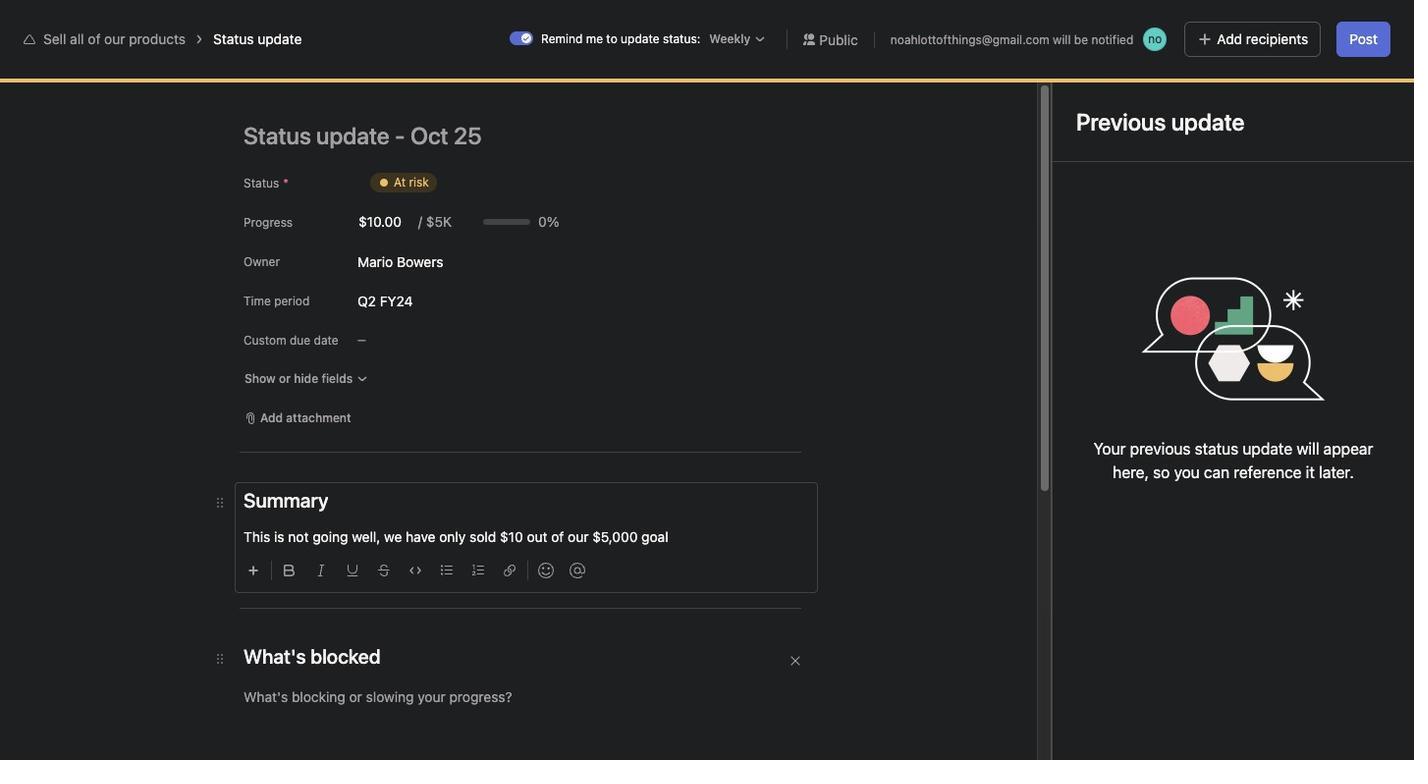 Task type: describe. For each thing, give the bounding box(es) containing it.
$5,000
[[592, 528, 638, 545]]

public
[[819, 31, 858, 48]]

/
[[418, 213, 422, 230]]

mb
[[1275, 76, 1293, 90]]

the status?
[[447, 246, 545, 269]]

only
[[439, 528, 466, 545]]

search list box
[[475, 8, 947, 39]]

not
[[288, 528, 309, 545]]

custom
[[1065, 556, 1107, 571]]

0 horizontal spatial time
[[244, 294, 271, 308]]

share
[[1350, 76, 1382, 90]]

0 vertical spatial will
[[1053, 32, 1071, 47]]

your previous status update will appear here, so you can reference it later.
[[1094, 440, 1373, 481]]

goals for sub-goals
[[415, 688, 455, 706]]

connect a parent goal button
[[1023, 651, 1186, 679]]

it
[[1306, 464, 1315, 481]]

on track
[[408, 293, 462, 309]]

Goal name text field
[[364, 150, 1271, 221]]

2 vertical spatial of
[[551, 528, 564, 545]]

show options image
[[528, 86, 544, 102]]

what's in my trial?
[[1126, 16, 1228, 30]]

mario bowers
[[357, 253, 443, 270]]

29
[[1040, 23, 1055, 37]]

update for remind me to update status:
[[621, 31, 659, 46]]

at risk button
[[357, 165, 450, 200]]

$10
[[500, 528, 523, 545]]

0 likes. click to like this task image
[[556, 86, 572, 102]]

out
[[527, 528, 548, 545]]

we
[[384, 528, 402, 545]]

a for invite
[[167, 656, 174, 673]]

attachment
[[286, 410, 351, 425]]

on
[[408, 293, 426, 309]]

custom due date
[[244, 333, 339, 348]]

of for our
[[88, 30, 101, 47]]

sell all of our products
[[43, 30, 186, 47]]

29 days left
[[1040, 23, 1106, 37]]

0%
[[538, 213, 559, 230]]

numbered list image
[[472, 565, 484, 576]]

to inside the invite a teammate to start collaborating in asana
[[245, 656, 258, 673]]

goal
[[1032, 298, 1060, 314]]

fy24
[[380, 292, 413, 309]]

invite a teammate to start collaborating in asana tooltip
[[113, 642, 343, 752]]

status
[[1195, 440, 1239, 458]]

underline image
[[347, 565, 358, 576]]

/ $5k
[[418, 213, 452, 230]]

q2 fy24
[[357, 292, 413, 309]]

sell for sell all of our products
[[322, 82, 354, 105]]

Section title text field
[[244, 487, 328, 515]]

status:
[[663, 31, 701, 46]]

me
[[586, 31, 603, 46]]

add attachment
[[260, 410, 351, 425]]

post
[[1350, 30, 1378, 47]]

invite
[[129, 656, 163, 673]]

collaborating
[[129, 678, 211, 694]]

goals for parent goals
[[1072, 630, 1103, 645]]

reference
[[1234, 464, 1302, 481]]

noahlottofthings@gmail.com
[[891, 32, 1050, 47]]

add for add attachment
[[260, 410, 283, 425]]

set
[[1033, 556, 1052, 571]]

sell all of our products link
[[43, 30, 186, 47]]

strikethrough image
[[378, 565, 390, 576]]

sub-
[[380, 688, 415, 706]]

q2
[[357, 292, 376, 309]]

italics image
[[315, 565, 327, 576]]

what's in my trial? button
[[1117, 10, 1237, 37]]

remove section image
[[790, 655, 801, 667]]

show
[[245, 371, 276, 386]]

my workspace goals link
[[322, 59, 451, 81]]

status *
[[244, 176, 289, 191]]

left
[[1087, 23, 1106, 37]]

what's the status?
[[380, 246, 545, 269]]

track
[[430, 293, 462, 309]]

no inside 'button'
[[1148, 31, 1162, 46]]

add recipients button
[[1185, 22, 1321, 57]]

billing
[[1283, 16, 1316, 30]]

at mention image
[[570, 563, 585, 578]]

be
[[1074, 32, 1088, 47]]

going
[[313, 528, 348, 545]]

this is not going well, we have only sold $10 out of our $5,000 goal
[[244, 528, 668, 545]]

accountable
[[1032, 370, 1111, 387]]

at
[[394, 175, 406, 190]]

is
[[274, 528, 284, 545]]

code image
[[410, 565, 421, 576]]

previous update
[[1076, 108, 1245, 136]]

sell for sell all of our products
[[43, 30, 66, 47]]

goal inside button
[[1152, 657, 1177, 672]]

well,
[[352, 528, 380, 545]]

add attachment button
[[236, 405, 360, 432]]

0 vertical spatial due
[[290, 333, 311, 348]]

show or hide fields button
[[236, 365, 377, 393]]

owner
[[1064, 298, 1103, 314]]

can
[[1204, 464, 1230, 481]]

parent
[[1032, 630, 1069, 645]]

send
[[1032, 712, 1060, 727]]

search button
[[475, 8, 947, 39]]

workspace
[[345, 61, 413, 78]]

accountable team
[[1032, 370, 1146, 387]]



Task type: locate. For each thing, give the bounding box(es) containing it.
search
[[509, 15, 553, 31]]

add inside popup button
[[260, 410, 283, 425]]

0 vertical spatial time
[[244, 294, 271, 308]]

1 vertical spatial in
[[215, 678, 226, 694]]

a inside the invite a teammate to start collaborating in asana
[[167, 656, 174, 673]]

add billing info button
[[1249, 10, 1349, 37]]

parent
[[1112, 657, 1149, 672]]

0 vertical spatial goals
[[417, 61, 451, 78]]

a left parent
[[1102, 657, 1109, 672]]

1 vertical spatial no
[[1297, 76, 1310, 90]]

0 horizontal spatial due
[[290, 333, 311, 348]]

no down what's in my trial?
[[1148, 31, 1162, 46]]

0 horizontal spatial our
[[104, 30, 125, 47]]

$5k
[[426, 213, 452, 230]]

1 vertical spatial time
[[1032, 486, 1060, 501]]

1 vertical spatial due
[[1110, 556, 1131, 571]]

add for add recipients
[[1217, 30, 1242, 47]]

0 vertical spatial in
[[1168, 16, 1178, 30]]

invite a teammate to start collaborating in asana
[[129, 656, 291, 694]]

show or hide fields
[[245, 371, 353, 386]]

Section title text field
[[244, 643, 381, 671]]

goal
[[641, 528, 668, 545], [1152, 657, 1177, 672]]

due right custom
[[290, 333, 311, 348]]

connect a parent goal
[[1051, 657, 1177, 672]]

info
[[1320, 16, 1340, 30]]

$10.00 text field
[[346, 204, 414, 240]]

1 horizontal spatial period
[[1063, 486, 1099, 501]]

post button
[[1337, 22, 1391, 57]]

what's down /
[[380, 246, 442, 269]]

will left be
[[1053, 32, 1071, 47]]

have
[[406, 528, 436, 545]]

update for your previous status update will appear here, so you can reference it later.
[[1243, 440, 1293, 458]]

0 horizontal spatial sell
[[43, 30, 66, 47]]

status right products
[[213, 30, 254, 47]]

parent goals
[[1032, 630, 1103, 645]]

remind me to update status:
[[541, 31, 701, 46]]

status update
[[213, 30, 302, 47]]

2 horizontal spatial of
[[551, 528, 564, 545]]

sell
[[43, 30, 66, 47], [322, 82, 354, 105]]

bulleted list image
[[441, 565, 453, 576]]

in left my
[[1168, 16, 1178, 30]]

0 vertical spatial date
[[314, 333, 339, 348]]

sell all of our products
[[322, 82, 519, 105]]

in inside button
[[1168, 16, 1178, 30]]

goals inside my workspace goals link
[[417, 61, 451, 78]]

risk
[[409, 175, 429, 190]]

1 horizontal spatial add
[[1217, 30, 1242, 47]]

1 vertical spatial to
[[245, 656, 258, 673]]

add inside "button"
[[1217, 30, 1242, 47]]

what's inside what's in my trial? button
[[1126, 16, 1165, 30]]

1 vertical spatial our
[[568, 528, 589, 545]]

0 horizontal spatial period
[[274, 294, 310, 308]]

status for status *
[[244, 176, 279, 191]]

Title of update text field
[[244, 114, 833, 157]]

1 vertical spatial what's
[[380, 246, 442, 269]]

0 vertical spatial sell
[[43, 30, 66, 47]]

status for status update
[[213, 30, 254, 47]]

add inside button
[[1258, 16, 1280, 30]]

what's for what's the status?
[[380, 246, 442, 269]]

all down 'workspace' at the top left of page
[[359, 82, 378, 105]]

a inside connect a parent goal button
[[1102, 657, 1109, 672]]

add
[[1258, 16, 1280, 30], [1217, 30, 1242, 47], [260, 410, 283, 425]]

0 horizontal spatial what's
[[380, 246, 442, 269]]

later.
[[1319, 464, 1354, 481]]

1 vertical spatial all
[[359, 82, 378, 105]]

set a custom due date
[[1033, 556, 1160, 571]]

status left *
[[244, 176, 279, 191]]

about
[[1032, 250, 1085, 273]]

in inside the invite a teammate to start collaborating in asana
[[215, 678, 226, 694]]

our up at mention image
[[568, 528, 589, 545]]

will inside your previous status update will appear here, so you can reference it later.
[[1297, 440, 1319, 458]]

trial?
[[1201, 16, 1228, 30]]

1 horizontal spatial goal
[[1152, 657, 1177, 672]]

1 vertical spatial sell
[[322, 82, 354, 105]]

start
[[261, 656, 291, 673]]

insert an object image
[[247, 565, 259, 576]]

appear
[[1324, 440, 1373, 458]]

0 vertical spatial time period
[[244, 294, 310, 308]]

a for set
[[1055, 556, 1062, 571]]

home
[[51, 67, 89, 83]]

emoji image
[[538, 563, 554, 578]]

notified
[[1091, 32, 1134, 47]]

my
[[322, 61, 341, 78]]

1 vertical spatial time period
[[1032, 486, 1099, 501]]

date right "custom"
[[1135, 556, 1160, 571]]

of for our products
[[383, 82, 401, 105]]

2 horizontal spatial add
[[1258, 16, 1280, 30]]

update
[[258, 30, 302, 47], [621, 31, 659, 46], [1243, 440, 1293, 458]]

0 vertical spatial all
[[70, 30, 84, 47]]

no button
[[1134, 26, 1169, 53]]

switch
[[510, 31, 533, 45]]

share button
[[1325, 70, 1391, 97]]

a right set
[[1055, 556, 1062, 571]]

of up home
[[88, 30, 101, 47]]

0 horizontal spatial a
[[167, 656, 174, 673]]

0 horizontal spatial of
[[88, 30, 101, 47]]

add for add billing info
[[1258, 16, 1280, 30]]

2 vertical spatial goals
[[415, 688, 455, 706]]

due right "custom"
[[1110, 556, 1131, 571]]

here,
[[1113, 464, 1149, 481]]

1 horizontal spatial date
[[1135, 556, 1160, 571]]

period down the your
[[1063, 486, 1099, 501]]

1 horizontal spatial all
[[359, 82, 378, 105]]

what's for what's in my trial?
[[1126, 16, 1165, 30]]

1 vertical spatial goal
[[1152, 657, 1177, 672]]

0 horizontal spatial add
[[260, 410, 283, 425]]

0 vertical spatial our
[[104, 30, 125, 47]]

feedback
[[1063, 712, 1115, 727]]

send feedback
[[1032, 712, 1115, 727]]

1 horizontal spatial no
[[1297, 76, 1310, 90]]

all for our products
[[359, 82, 378, 105]]

our up home link
[[104, 30, 125, 47]]

or
[[279, 371, 291, 386]]

1 horizontal spatial update
[[621, 31, 659, 46]]

date left — on the top of the page
[[314, 333, 339, 348]]

1 horizontal spatial a
[[1055, 556, 1062, 571]]

weekly button
[[704, 29, 771, 49]]

goals
[[417, 61, 451, 78], [1072, 630, 1103, 645], [415, 688, 455, 706]]

1 vertical spatial period
[[1063, 486, 1099, 501]]

0 vertical spatial status
[[213, 30, 254, 47]]

1 horizontal spatial in
[[1168, 16, 1178, 30]]

0 horizontal spatial all
[[70, 30, 84, 47]]

fields
[[322, 371, 353, 386]]

time period up custom
[[244, 294, 310, 308]]

days
[[1058, 23, 1084, 37]]

you
[[1174, 464, 1200, 481]]

no right mb
[[1297, 76, 1310, 90]]

1 vertical spatial of
[[383, 82, 401, 105]]

will
[[1053, 32, 1071, 47], [1297, 440, 1319, 458]]

sold
[[469, 528, 496, 545]]

0 horizontal spatial in
[[215, 678, 226, 694]]

0 horizontal spatial update
[[258, 30, 302, 47]]

0 vertical spatial period
[[274, 294, 310, 308]]

your
[[1094, 440, 1126, 458]]

no
[[1148, 31, 1162, 46], [1297, 76, 1310, 90]]

1 horizontal spatial time period
[[1032, 486, 1099, 501]]

our products
[[405, 82, 519, 105]]

*
[[283, 176, 289, 191]]

1 horizontal spatial sell
[[322, 82, 354, 105]]

to up the asana
[[245, 656, 258, 673]]

1 horizontal spatial due
[[1110, 556, 1131, 571]]

custom
[[244, 333, 286, 348]]

0 vertical spatial what's
[[1126, 16, 1165, 30]]

0 vertical spatial goal
[[641, 528, 668, 545]]

remind
[[541, 31, 583, 46]]

a inside set a custom due date button
[[1055, 556, 1062, 571]]

so
[[1153, 464, 1170, 481]]

goal owner
[[1032, 298, 1103, 314]]

noahlottofthings@gmail.com will be notified
[[891, 32, 1134, 47]]

to right "me" at the left of page
[[606, 31, 617, 46]]

team
[[1114, 370, 1146, 387]]

time down owner
[[244, 294, 271, 308]]

link image
[[504, 565, 516, 576]]

time period down the your
[[1032, 486, 1099, 501]]

time up set
[[1032, 486, 1060, 501]]

1 horizontal spatial of
[[383, 82, 401, 105]]

0 vertical spatial no
[[1148, 31, 1162, 46]]

will up it
[[1297, 440, 1319, 458]]

what's up notified
[[1126, 16, 1165, 30]]

1 vertical spatial date
[[1135, 556, 1160, 571]]

of down my workspace goals link in the top of the page
[[383, 82, 401, 105]]

in
[[1168, 16, 1178, 30], [215, 678, 226, 694]]

teammate
[[178, 656, 241, 673]]

1 vertical spatial will
[[1297, 440, 1319, 458]]

time
[[244, 294, 271, 308], [1032, 486, 1060, 501]]

of right out
[[551, 528, 564, 545]]

0 horizontal spatial goal
[[641, 528, 668, 545]]

1 horizontal spatial what's
[[1126, 16, 1165, 30]]

add recipients
[[1217, 30, 1308, 47]]

sell up home
[[43, 30, 66, 47]]

hide
[[294, 371, 318, 386]]

all
[[70, 30, 84, 47], [359, 82, 378, 105]]

update inside your previous status update will appear here, so you can reference it later.
[[1243, 440, 1293, 458]]

at risk
[[394, 175, 429, 190]]

in down teammate
[[215, 678, 226, 694]]

1 horizontal spatial time
[[1032, 486, 1060, 501]]

0 vertical spatial to
[[606, 31, 617, 46]]

1 horizontal spatial our
[[568, 528, 589, 545]]

date
[[314, 333, 339, 348], [1135, 556, 1160, 571]]

1 horizontal spatial will
[[1297, 440, 1319, 458]]

all up home
[[70, 30, 84, 47]]

0 horizontal spatial date
[[314, 333, 339, 348]]

bowers
[[397, 253, 443, 270]]

goal right '$5,000'
[[641, 528, 668, 545]]

send feedback link
[[1032, 711, 1115, 729]]

a for connect
[[1102, 657, 1109, 672]]

period up custom due date
[[274, 294, 310, 308]]

1 horizontal spatial to
[[606, 31, 617, 46]]

a up the collaborating
[[167, 656, 174, 673]]

mario
[[357, 253, 393, 270]]

all for our
[[70, 30, 84, 47]]

0 vertical spatial of
[[88, 30, 101, 47]]

toolbar
[[240, 548, 817, 584]]

date inside button
[[1135, 556, 1160, 571]]

asana
[[230, 678, 269, 694]]

previous
[[1130, 440, 1191, 458]]

0 horizontal spatial time period
[[244, 294, 310, 308]]

goal right parent
[[1152, 657, 1177, 672]]

sell down my
[[322, 82, 354, 105]]

0 horizontal spatial to
[[245, 656, 258, 673]]

of
[[88, 30, 101, 47], [383, 82, 401, 105], [551, 528, 564, 545]]

due inside button
[[1110, 556, 1131, 571]]

0 horizontal spatial will
[[1053, 32, 1071, 47]]

1 vertical spatial status
[[244, 176, 279, 191]]

2 horizontal spatial update
[[1243, 440, 1293, 458]]

0 horizontal spatial no
[[1148, 31, 1162, 46]]

2 horizontal spatial a
[[1102, 657, 1109, 672]]

1 vertical spatial goals
[[1072, 630, 1103, 645]]

this goal
[[1090, 250, 1164, 273]]

bold image
[[284, 565, 296, 576]]



Task type: vqa. For each thing, say whether or not it's contained in the screenshot.
On track
yes



